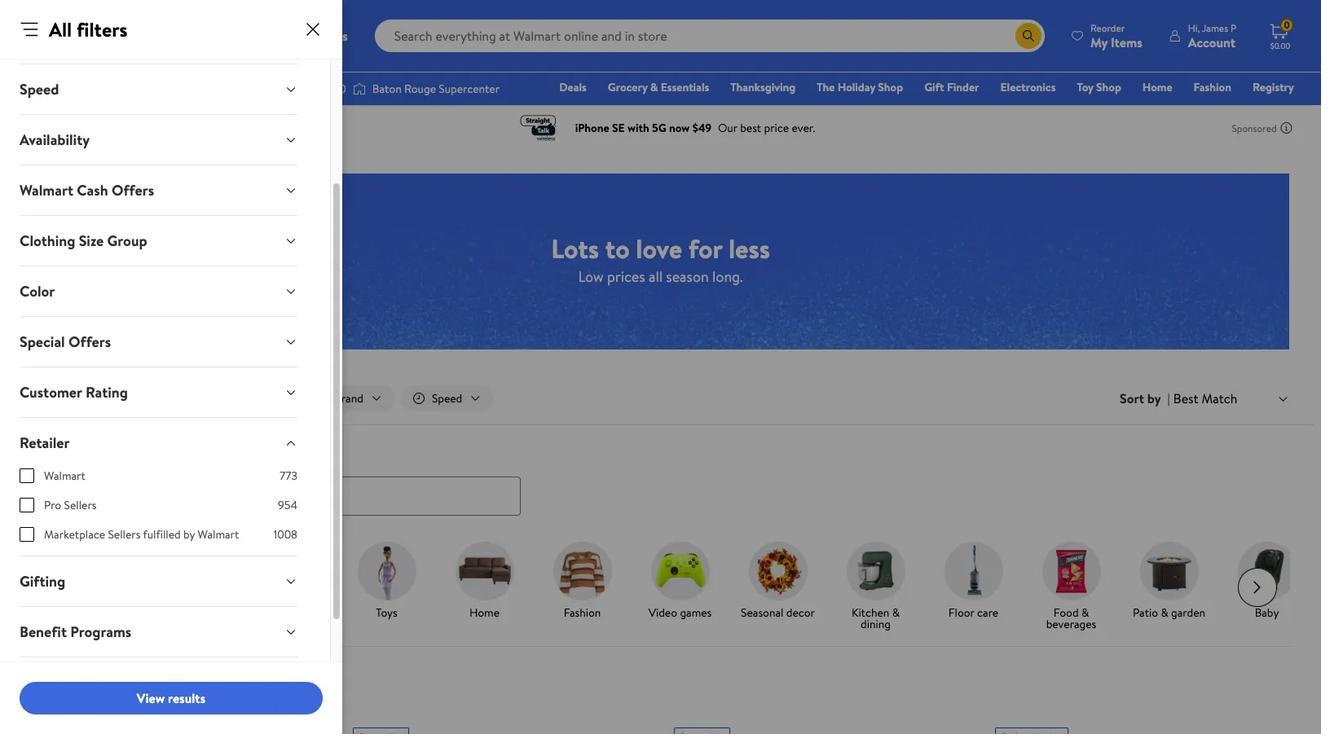 Task type: describe. For each thing, give the bounding box(es) containing it.
baby
[[1255, 605, 1280, 621]]

$0.00
[[1271, 40, 1291, 51]]

flash deals
[[164, 605, 219, 621]]

gift
[[925, 79, 945, 95]]

speed button
[[7, 64, 311, 114]]

view
[[137, 690, 165, 708]]

seasonal decor
[[741, 605, 815, 621]]

gift finder link
[[917, 78, 987, 96]]

online
[[154, 707, 189, 725]]

filters inside all filters dialog
[[77, 15, 128, 43]]

availability
[[20, 130, 90, 150]]

all filters dialog
[[0, 0, 342, 735]]

season
[[666, 266, 709, 287]]

toy shop
[[1077, 79, 1122, 95]]

view results button
[[20, 682, 323, 715]]

walmart+
[[1246, 102, 1295, 118]]

price when purchased online
[[28, 707, 189, 725]]

brand button
[[7, 14, 311, 64]]

Deals search field
[[9, 444, 1313, 516]]

low
[[578, 266, 604, 287]]

results
[[168, 690, 206, 708]]

toys image
[[358, 542, 416, 601]]

0
[[1285, 18, 1290, 32]]

1 vertical spatial fashion
[[564, 605, 601, 621]]

legal information image
[[195, 709, 208, 722]]

1 horizontal spatial fashion link
[[1187, 78, 1239, 96]]

games
[[680, 605, 712, 621]]

1 vertical spatial fashion link
[[540, 542, 625, 622]]

special offers
[[20, 332, 111, 352]]

care
[[978, 605, 999, 621]]

seasonal decor link
[[736, 542, 821, 622]]

lots to love for less low prices all season long.
[[551, 230, 770, 287]]

to
[[606, 230, 630, 266]]

for
[[689, 230, 723, 266]]

pro sellers
[[44, 497, 97, 514]]

sort by |
[[1120, 390, 1171, 408]]

retailer
[[20, 433, 70, 453]]

all filters inside button
[[59, 391, 104, 407]]

color
[[20, 281, 55, 302]]

essentials
[[661, 79, 710, 95]]

walmart cash offers button
[[7, 166, 311, 215]]

when
[[60, 707, 90, 725]]

holiday
[[838, 79, 876, 95]]

none checkbox inside retailer group
[[20, 469, 34, 484]]

cash
[[77, 180, 108, 201]]

retailer button
[[7, 418, 311, 468]]

grocery & essentials
[[608, 79, 710, 95]]

home image
[[455, 542, 514, 601]]

electronics
[[1001, 79, 1056, 95]]

customer
[[20, 382, 82, 403]]

baby link
[[1225, 542, 1310, 622]]

all filters button
[[28, 386, 122, 412]]

seasonal decor image
[[749, 542, 808, 601]]

1 horizontal spatial home link
[[1136, 78, 1180, 96]]

friday
[[93, 605, 123, 621]]

walmart+ link
[[1239, 101, 1302, 119]]

rating
[[86, 382, 128, 403]]

benefit programs button
[[7, 607, 311, 657]]

patio & garden link
[[1127, 542, 1212, 622]]

food & beverages link
[[1029, 542, 1114, 633]]

gifting button
[[7, 557, 311, 607]]

special
[[20, 332, 65, 352]]

lots to love for less. low prices all season long. image
[[31, 173, 1290, 350]]

customer rating button
[[7, 368, 311, 417]]

black friday deals image
[[64, 542, 123, 601]]

deals inside search field
[[28, 444, 63, 464]]

clothing size group
[[20, 231, 147, 251]]

gift finder
[[925, 79, 980, 95]]

toy
[[1077, 79, 1094, 95]]

preview
[[89, 616, 128, 632]]

patio
[[1133, 605, 1159, 621]]

fulfilled
[[143, 527, 181, 543]]

2 vertical spatial walmart
[[198, 527, 239, 543]]

benefit
[[20, 622, 67, 643]]

floorcare image
[[945, 542, 1003, 601]]

grocery & essentials link
[[601, 78, 717, 96]]

773
[[280, 468, 298, 484]]

marketplace
[[44, 527, 105, 543]]

food & beverages
[[1047, 605, 1097, 632]]

food
[[1054, 605, 1079, 621]]

brand
[[20, 29, 57, 49]]

electronics link
[[994, 78, 1064, 96]]

by inside retailer group
[[183, 527, 195, 543]]

decor
[[787, 605, 815, 621]]

& for essentials
[[651, 79, 658, 95]]

kitchen
[[852, 605, 890, 621]]

0 $0.00
[[1271, 18, 1291, 51]]

video
[[649, 605, 678, 621]]



Task type: locate. For each thing, give the bounding box(es) containing it.
home up one
[[1143, 79, 1173, 95]]

& for dining
[[893, 605, 900, 621]]

price
[[28, 707, 57, 725]]

registry one debit
[[1170, 79, 1295, 118]]

food & beverages image
[[1042, 542, 1101, 601]]

sellers right pro
[[64, 497, 97, 514]]

sort
[[1120, 390, 1145, 408]]

fashion image
[[553, 542, 612, 601]]

all filters up speed
[[49, 15, 128, 43]]

1 shop from the left
[[878, 79, 904, 95]]

thanksgiving
[[731, 79, 796, 95]]

home link
[[1136, 78, 1180, 96], [442, 542, 527, 622]]

black friday deals preview link
[[51, 542, 136, 633]]

registry link
[[1246, 78, 1302, 96]]

color button
[[7, 267, 311, 316]]

all inside dialog
[[49, 15, 72, 43]]

filters right brand
[[77, 15, 128, 43]]

filters down the special offers
[[75, 391, 104, 407]]

& inside kitchen & dining
[[893, 605, 900, 621]]

0 vertical spatial walmart
[[20, 180, 73, 201]]

0 vertical spatial fashion
[[1194, 79, 1232, 95]]

benefit programs
[[20, 622, 131, 643]]

& inside food & beverages
[[1082, 605, 1090, 621]]

all inside button
[[59, 391, 72, 407]]

next slide for chipmodulewithimages list image
[[1238, 568, 1277, 607]]

0 vertical spatial home
[[1143, 79, 1173, 95]]

& right patio
[[1161, 605, 1169, 621]]

Search search field
[[375, 20, 1045, 52]]

& right the dining
[[893, 605, 900, 621]]

programs
[[70, 622, 131, 643]]

marketplace sellers fulfilled by walmart
[[44, 527, 239, 543]]

& for beverages
[[1082, 605, 1090, 621]]

long.
[[713, 266, 743, 287]]

debit
[[1197, 102, 1225, 118]]

0 vertical spatial fashion link
[[1187, 78, 1239, 96]]

tech
[[278, 605, 300, 621]]

fashion up debit
[[1194, 79, 1232, 95]]

1 vertical spatial sellers
[[108, 527, 141, 543]]

shop
[[878, 79, 904, 95], [1097, 79, 1122, 95]]

all
[[49, 15, 72, 43], [59, 391, 72, 407]]

video games image
[[651, 542, 710, 601]]

flash deals link
[[149, 542, 234, 622]]

video games link
[[638, 542, 723, 622]]

shop inside 'link'
[[1097, 79, 1122, 95]]

flash
[[164, 605, 189, 621]]

1 vertical spatial walmart
[[44, 468, 85, 484]]

fashion down fashion image
[[564, 605, 601, 621]]

1 vertical spatial filters
[[75, 391, 104, 407]]

0 vertical spatial by
[[1148, 390, 1162, 408]]

view results
[[137, 690, 206, 708]]

gifting
[[20, 572, 65, 592]]

by right fulfilled
[[183, 527, 195, 543]]

group
[[107, 231, 147, 251]]

sort and filter section element
[[9, 373, 1313, 425]]

patio & garden image
[[1140, 542, 1199, 601]]

1 vertical spatial home link
[[442, 542, 527, 622]]

speed
[[20, 79, 59, 99]]

floor
[[949, 605, 975, 621]]

1 horizontal spatial by
[[1148, 390, 1162, 408]]

sellers left fulfilled
[[108, 527, 141, 543]]

kitchen & dining link
[[834, 542, 919, 633]]

floor care
[[949, 605, 999, 621]]

by inside sort and filter section element
[[1148, 390, 1162, 408]]

|
[[1168, 390, 1171, 408]]

flash deals image
[[162, 542, 221, 601]]

& for garden
[[1161, 605, 1169, 621]]

all filters inside dialog
[[49, 15, 128, 43]]

one
[[1170, 102, 1194, 118]]

walmart up search icon
[[44, 468, 85, 484]]

1 horizontal spatial home
[[1143, 79, 1173, 95]]

0 horizontal spatial fashion
[[564, 605, 601, 621]]

fashion
[[1194, 79, 1232, 95], [564, 605, 601, 621]]

size
[[79, 231, 104, 251]]

1 vertical spatial offers
[[68, 332, 111, 352]]

None checkbox
[[20, 498, 34, 513], [20, 528, 34, 542], [20, 498, 34, 513], [20, 528, 34, 542]]

tech image
[[260, 542, 318, 601]]

2 shop from the left
[[1097, 79, 1122, 95]]

shop right toy in the right top of the page
[[1097, 79, 1122, 95]]

special offers button
[[7, 317, 311, 367]]

0 vertical spatial all
[[49, 15, 72, 43]]

walmart inside dropdown button
[[20, 180, 73, 201]]

dining
[[861, 616, 891, 632]]

all left rating
[[59, 391, 72, 407]]

purchased
[[93, 707, 151, 725]]

walmart for walmart cash offers
[[20, 180, 73, 201]]

search image
[[41, 489, 54, 502]]

walmart right fulfilled
[[198, 527, 239, 543]]

black
[[64, 605, 90, 621]]

0 horizontal spatial shop
[[878, 79, 904, 95]]

filters inside all filters button
[[75, 391, 104, 407]]

walmart cash offers
[[20, 180, 154, 201]]

offers right special
[[68, 332, 111, 352]]

sellers
[[64, 497, 97, 514], [108, 527, 141, 543]]

fashion link
[[1187, 78, 1239, 96], [540, 542, 625, 622]]

0 vertical spatial all filters
[[49, 15, 128, 43]]

thanksgiving link
[[723, 78, 803, 96]]

all filters up "retailer"
[[59, 391, 104, 407]]

walmart left cash
[[20, 180, 73, 201]]

shop right holiday
[[878, 79, 904, 95]]

& right food
[[1082, 605, 1090, 621]]

clothing size group button
[[7, 216, 311, 266]]

availability button
[[7, 115, 311, 165]]

offers right cash
[[112, 180, 154, 201]]

one debit link
[[1163, 101, 1232, 119]]

floor care link
[[932, 542, 1016, 622]]

sellers for marketplace
[[108, 527, 141, 543]]

0 vertical spatial offers
[[112, 180, 154, 201]]

None checkbox
[[20, 469, 34, 484]]

walmart image
[[26, 23, 132, 49]]

customer rating
[[20, 382, 128, 403]]

grocery
[[608, 79, 648, 95]]

toys
[[376, 605, 398, 621]]

prices
[[607, 266, 645, 287]]

& right grocery
[[651, 79, 658, 95]]

toy shop link
[[1070, 78, 1129, 96]]

walmart
[[20, 180, 73, 201], [44, 468, 85, 484], [198, 527, 239, 543]]

Search in deals search field
[[28, 477, 521, 516]]

clothing
[[20, 231, 75, 251]]

finder
[[947, 79, 980, 95]]

deals inside black friday deals preview
[[59, 616, 86, 632]]

1 horizontal spatial shop
[[1097, 79, 1122, 95]]

0 vertical spatial sellers
[[64, 497, 97, 514]]

registry
[[1253, 79, 1295, 95]]

1 vertical spatial by
[[183, 527, 195, 543]]

toys link
[[345, 542, 429, 622]]

seasonal
[[741, 605, 784, 621]]

all filters
[[49, 15, 128, 43], [59, 391, 104, 407]]

sellers for pro
[[64, 497, 97, 514]]

tech link
[[247, 542, 331, 622]]

retailer group
[[20, 468, 298, 556]]

the holiday shop link
[[810, 78, 911, 96]]

walmart for walmart
[[44, 468, 85, 484]]

baby image
[[1238, 542, 1297, 601]]

kitchen & dining
[[852, 605, 900, 632]]

0 horizontal spatial sellers
[[64, 497, 97, 514]]

kitchen and dining image
[[847, 542, 905, 601]]

patio & garden
[[1133, 605, 1206, 621]]

0 horizontal spatial by
[[183, 527, 195, 543]]

sponsored
[[1232, 121, 1277, 135]]

video games
[[649, 605, 712, 621]]

deals
[[560, 79, 587, 95], [28, 444, 63, 464], [192, 605, 219, 621], [59, 616, 86, 632], [28, 672, 67, 694]]

by left the |
[[1148, 390, 1162, 408]]

Walmart Site-Wide search field
[[375, 20, 1045, 52]]

close panel image
[[303, 20, 323, 39]]

0 vertical spatial home link
[[1136, 78, 1180, 96]]

deals (1000+)
[[28, 672, 115, 694]]

the
[[817, 79, 835, 95]]

1 vertical spatial all
[[59, 391, 72, 407]]

0 vertical spatial filters
[[77, 15, 128, 43]]

1 vertical spatial home
[[470, 605, 500, 621]]

all up speed
[[49, 15, 72, 43]]

954
[[278, 497, 298, 514]]

1 horizontal spatial sellers
[[108, 527, 141, 543]]

the holiday shop
[[817, 79, 904, 95]]

0 horizontal spatial home
[[470, 605, 500, 621]]

0 horizontal spatial home link
[[442, 542, 527, 622]]

0 horizontal spatial fashion link
[[540, 542, 625, 622]]

home down home image on the left
[[470, 605, 500, 621]]

1 vertical spatial all filters
[[59, 391, 104, 407]]

1 horizontal spatial fashion
[[1194, 79, 1232, 95]]



Task type: vqa. For each thing, say whether or not it's contained in the screenshot.
right Pink image
no



